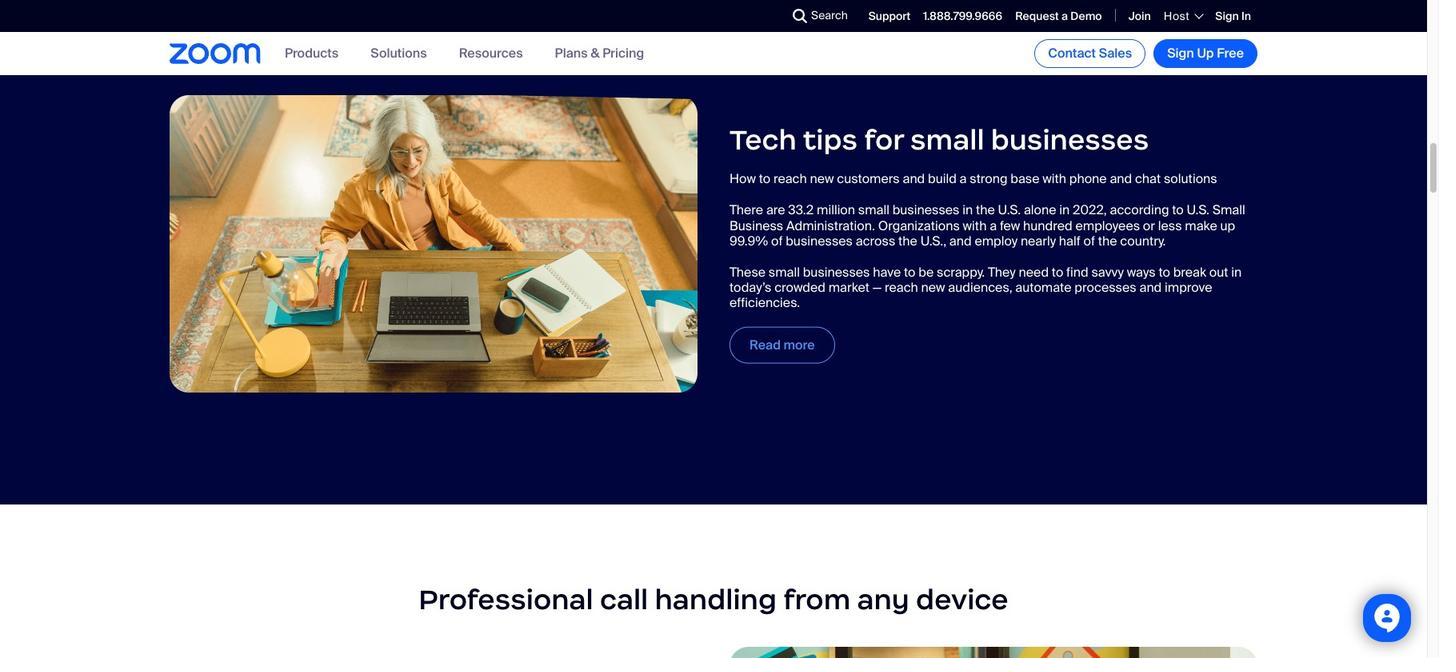 Task type: describe. For each thing, give the bounding box(es) containing it.
call
[[600, 582, 648, 617]]

few
[[1000, 217, 1021, 234]]

half
[[1060, 232, 1081, 249]]

0 horizontal spatial a
[[960, 170, 967, 187]]

across
[[856, 232, 896, 249]]

1 horizontal spatial with
[[1043, 170, 1067, 187]]

more
[[784, 336, 815, 353]]

sales
[[1099, 45, 1133, 62]]

tech
[[730, 122, 797, 157]]

nearly
[[1021, 232, 1057, 249]]

contact sales link
[[1035, 39, 1146, 68]]

reach inside these small businesses have to be scrappy. they need to find savvy ways to break out in today's crowded market — reach new audiences, automate processes and improve efficiencies.
[[885, 279, 919, 296]]

2 u.s. from the left
[[1187, 202, 1210, 219]]

99.9%
[[730, 232, 768, 249]]

products
[[285, 45, 339, 62]]

solutions button
[[371, 45, 427, 62]]

u.s.,
[[921, 232, 947, 249]]

to inside 'there are 33.2 million small businesses in the u.s. alone in 2022, according to u.s. small business administration. organizations with a few hundred employees or less make up 99.9% of businesses across the u.s., and employ nearly half of the country.'
[[1173, 202, 1184, 219]]

2 of from the left
[[1084, 232, 1096, 249]]

be
[[919, 264, 934, 281]]

request a demo
[[1016, 9, 1103, 23]]

1 of from the left
[[771, 232, 783, 249]]

request a demo link
[[1016, 9, 1103, 23]]

sign for sign in
[[1216, 9, 1239, 23]]

read
[[750, 336, 781, 353]]

join link
[[1129, 9, 1152, 23]]

base
[[1011, 170, 1040, 187]]

strong
[[970, 170, 1008, 187]]

plans
[[555, 45, 588, 62]]

professional
[[419, 582, 594, 617]]

free
[[1217, 45, 1245, 62]]

professional call handling from any device
[[419, 582, 1009, 617]]

audiences,
[[949, 279, 1013, 296]]

read more
[[750, 336, 815, 353]]

how to reach new customers and build a strong base with phone and chat solutions
[[730, 170, 1218, 187]]

sign in
[[1216, 9, 1252, 23]]

processes
[[1075, 279, 1137, 296]]

solutions
[[371, 45, 427, 62]]

businesses inside these small businesses have to be scrappy. they need to find savvy ways to break out in today's crowded market — reach new audiences, automate processes and improve efficiencies.
[[803, 264, 870, 281]]

country.
[[1121, 232, 1166, 249]]

0 horizontal spatial reach
[[774, 170, 807, 187]]

less
[[1159, 217, 1183, 234]]

and inside these small businesses have to be scrappy. they need to find savvy ways to break out in today's crowded market — reach new audiences, automate processes and improve efficiencies.
[[1140, 279, 1162, 296]]

they
[[988, 264, 1016, 281]]

2 horizontal spatial a
[[1062, 9, 1068, 23]]

contact
[[1049, 45, 1096, 62]]

support
[[869, 9, 911, 23]]

need
[[1019, 264, 1049, 281]]

for
[[865, 122, 904, 157]]

resources button
[[459, 45, 523, 62]]

find
[[1067, 264, 1089, 281]]

to right how at the top
[[759, 170, 771, 187]]

make
[[1186, 217, 1218, 234]]

break
[[1174, 264, 1207, 281]]

and inside 'there are 33.2 million small businesses in the u.s. alone in 2022, according to u.s. small business administration. organizations with a few hundred employees or less make up 99.9% of businesses across the u.s., and employ nearly half of the country.'
[[950, 232, 972, 249]]

plans & pricing
[[555, 45, 645, 62]]

in
[[1242, 9, 1252, 23]]

1.888.799.9666
[[924, 9, 1003, 23]]

or
[[1144, 217, 1156, 234]]

1.888.799.9666 link
[[924, 9, 1003, 23]]

market
[[829, 279, 870, 296]]

alone
[[1024, 202, 1057, 219]]

1 u.s. from the left
[[998, 202, 1021, 219]]

administration.
[[787, 217, 875, 234]]

plans & pricing link
[[555, 45, 645, 62]]

out
[[1210, 264, 1229, 281]]

phone
[[1070, 170, 1107, 187]]

and left chat
[[1110, 170, 1133, 187]]

handling
[[655, 582, 777, 617]]

build
[[928, 170, 957, 187]]

customers
[[837, 170, 900, 187]]

today's
[[730, 279, 772, 296]]

2 horizontal spatial the
[[1099, 232, 1118, 249]]

to left be
[[904, 264, 916, 281]]



Task type: locate. For each thing, give the bounding box(es) containing it.
these
[[730, 264, 766, 281]]

1 vertical spatial reach
[[885, 279, 919, 296]]

any
[[858, 582, 910, 617]]

the up savvy on the top right of page
[[1099, 232, 1118, 249]]

in
[[963, 202, 973, 219], [1060, 202, 1070, 219], [1232, 264, 1242, 281]]

small
[[1213, 202, 1246, 219]]

business
[[730, 217, 784, 234]]

a
[[1062, 9, 1068, 23], [960, 170, 967, 187], [990, 217, 997, 234]]

tech tips for small businesses
[[730, 122, 1149, 157]]

in inside these small businesses have to be scrappy. they need to find savvy ways to break out in today's crowded market — reach new audiences, automate processes and improve efficiencies.
[[1232, 264, 1242, 281]]

improve
[[1165, 279, 1213, 296]]

reach up 33.2
[[774, 170, 807, 187]]

&
[[591, 45, 600, 62]]

businesses up u.s.,
[[893, 202, 960, 219]]

are
[[767, 202, 786, 219]]

0 horizontal spatial sign
[[1168, 45, 1195, 62]]

new inside these small businesses have to be scrappy. they need to find savvy ways to break out in today's crowded market — reach new audiences, automate processes and improve efficiencies.
[[922, 279, 946, 296]]

of right half
[[1084, 232, 1096, 249]]

1 horizontal spatial a
[[990, 217, 997, 234]]

device
[[916, 582, 1009, 617]]

reach right "—"
[[885, 279, 919, 296]]

zoom logo image
[[170, 43, 261, 64]]

in right alone
[[1060, 202, 1070, 219]]

small up the efficiencies.
[[769, 264, 800, 281]]

efficiencies.
[[730, 295, 801, 311]]

and left "build"
[[903, 170, 925, 187]]

there are 33.2 million small businesses in the u.s. alone in 2022, according to u.s. small business administration. organizations with a few hundred employees or less make up 99.9% of businesses across the u.s., and employ nearly half of the country.
[[730, 202, 1246, 249]]

1 horizontal spatial small
[[859, 202, 890, 219]]

tech tips for small businesses image
[[170, 95, 698, 393]]

2 horizontal spatial small
[[911, 122, 985, 157]]

request
[[1016, 9, 1060, 23]]

to right ways
[[1159, 264, 1171, 281]]

chat
[[1136, 170, 1161, 187]]

1 vertical spatial small
[[859, 202, 890, 219]]

1 horizontal spatial u.s.
[[1187, 202, 1210, 219]]

businesses up phone
[[991, 122, 1149, 157]]

small inside 'there are 33.2 million small businesses in the u.s. alone in 2022, according to u.s. small business administration. organizations with a few hundred employees or less make up 99.9% of businesses across the u.s., and employ nearly half of the country.'
[[859, 202, 890, 219]]

small up across
[[859, 202, 890, 219]]

employ
[[975, 232, 1018, 249]]

host
[[1164, 9, 1190, 23]]

of
[[771, 232, 783, 249], [1084, 232, 1096, 249]]

savvy
[[1092, 264, 1124, 281]]

businesses left "—"
[[803, 264, 870, 281]]

sign up free link
[[1154, 39, 1258, 68]]

1 vertical spatial with
[[963, 217, 987, 234]]

1 horizontal spatial in
[[1060, 202, 1070, 219]]

a left 'few'
[[990, 217, 997, 234]]

with
[[1043, 170, 1067, 187], [963, 217, 987, 234]]

0 horizontal spatial the
[[899, 232, 918, 249]]

0 vertical spatial reach
[[774, 170, 807, 187]]

pricing
[[603, 45, 645, 62]]

read more link
[[730, 327, 835, 364]]

to left make
[[1173, 202, 1184, 219]]

0 horizontal spatial new
[[810, 170, 834, 187]]

0 horizontal spatial small
[[769, 264, 800, 281]]

2 horizontal spatial in
[[1232, 264, 1242, 281]]

1 vertical spatial new
[[922, 279, 946, 296]]

resources
[[459, 45, 523, 62]]

33.2
[[789, 202, 814, 219]]

sign left up
[[1168, 45, 1195, 62]]

sign left in
[[1216, 9, 1239, 23]]

reach
[[774, 170, 807, 187], [885, 279, 919, 296]]

in down how to reach new customers and build a strong base with phone and chat solutions
[[963, 202, 973, 219]]

1 horizontal spatial of
[[1084, 232, 1096, 249]]

ways
[[1127, 264, 1156, 281]]

there
[[730, 202, 764, 219]]

new
[[810, 170, 834, 187], [922, 279, 946, 296]]

up
[[1198, 45, 1215, 62]]

0 vertical spatial a
[[1062, 9, 1068, 23]]

1 horizontal spatial sign
[[1216, 9, 1239, 23]]

with right base
[[1043, 170, 1067, 187]]

1 horizontal spatial reach
[[885, 279, 919, 296]]

search
[[812, 8, 848, 22]]

—
[[873, 279, 882, 296]]

solutions
[[1164, 170, 1218, 187]]

a right "build"
[[960, 170, 967, 187]]

with inside 'there are 33.2 million small businesses in the u.s. alone in 2022, according to u.s. small business administration. organizations with a few hundred employees or less make up 99.9% of businesses across the u.s., and employ nearly half of the country.'
[[963, 217, 987, 234]]

demo
[[1071, 9, 1103, 23]]

0 vertical spatial with
[[1043, 170, 1067, 187]]

0 vertical spatial new
[[810, 170, 834, 187]]

0 vertical spatial sign
[[1216, 9, 1239, 23]]

0 horizontal spatial of
[[771, 232, 783, 249]]

have
[[873, 264, 901, 281]]

the left 'few'
[[976, 202, 995, 219]]

host button
[[1164, 9, 1203, 23]]

small inside these small businesses have to be scrappy. they need to find savvy ways to break out in today's crowded market — reach new audiences, automate processes and improve efficiencies.
[[769, 264, 800, 281]]

sign up free
[[1168, 45, 1245, 62]]

support link
[[869, 9, 911, 23]]

join
[[1129, 9, 1152, 23]]

0 vertical spatial small
[[911, 122, 985, 157]]

2022,
[[1073, 202, 1107, 219]]

and left improve
[[1140, 279, 1162, 296]]

hundred
[[1024, 217, 1073, 234]]

according
[[1110, 202, 1170, 219]]

employees
[[1076, 217, 1141, 234]]

in right "out"
[[1232, 264, 1242, 281]]

the
[[976, 202, 995, 219], [899, 232, 918, 249], [1099, 232, 1118, 249]]

scrappy.
[[937, 264, 985, 281]]

up
[[1221, 217, 1236, 234]]

to left the find
[[1052, 264, 1064, 281]]

1 vertical spatial sign
[[1168, 45, 1195, 62]]

u.s. left alone
[[998, 202, 1021, 219]]

a inside 'there are 33.2 million small businesses in the u.s. alone in 2022, according to u.s. small business administration. organizations with a few hundred employees or less make up 99.9% of businesses across the u.s., and employ nearly half of the country.'
[[990, 217, 997, 234]]

with left 'few'
[[963, 217, 987, 234]]

None search field
[[735, 3, 797, 29]]

crowded
[[775, 279, 826, 296]]

search image
[[793, 9, 808, 23], [793, 9, 808, 23]]

sign in link
[[1216, 9, 1252, 23]]

0 horizontal spatial with
[[963, 217, 987, 234]]

2 vertical spatial small
[[769, 264, 800, 281]]

u.s. left small
[[1187, 202, 1210, 219]]

of right 99.9%
[[771, 232, 783, 249]]

u.s.
[[998, 202, 1021, 219], [1187, 202, 1210, 219]]

the left u.s.,
[[899, 232, 918, 249]]

1 horizontal spatial the
[[976, 202, 995, 219]]

how
[[730, 170, 756, 187]]

automate
[[1016, 279, 1072, 296]]

and right u.s.,
[[950, 232, 972, 249]]

1 vertical spatial a
[[960, 170, 967, 187]]

new up million
[[810, 170, 834, 187]]

2 vertical spatial a
[[990, 217, 997, 234]]

to
[[759, 170, 771, 187], [1173, 202, 1184, 219], [904, 264, 916, 281], [1052, 264, 1064, 281], [1159, 264, 1171, 281]]

businesses down million
[[786, 232, 853, 249]]

tips
[[803, 122, 858, 157]]

1 horizontal spatial new
[[922, 279, 946, 296]]

these small businesses have to be scrappy. they need to find savvy ways to break out in today's crowded market — reach new audiences, automate processes and improve efficiencies.
[[730, 264, 1242, 311]]

contact sales
[[1049, 45, 1133, 62]]

sign for sign up free
[[1168, 45, 1195, 62]]

a left demo
[[1062, 9, 1068, 23]]

businesses
[[991, 122, 1149, 157], [893, 202, 960, 219], [786, 232, 853, 249], [803, 264, 870, 281]]

0 horizontal spatial u.s.
[[998, 202, 1021, 219]]

0 horizontal spatial in
[[963, 202, 973, 219]]

products button
[[285, 45, 339, 62]]

organizations
[[879, 217, 960, 234]]

million
[[817, 202, 856, 219]]

new down u.s.,
[[922, 279, 946, 296]]

small up "build"
[[911, 122, 985, 157]]

from
[[784, 582, 851, 617]]

sign
[[1216, 9, 1239, 23], [1168, 45, 1195, 62]]



Task type: vqa. For each thing, say whether or not it's contained in the screenshot.
the Price
no



